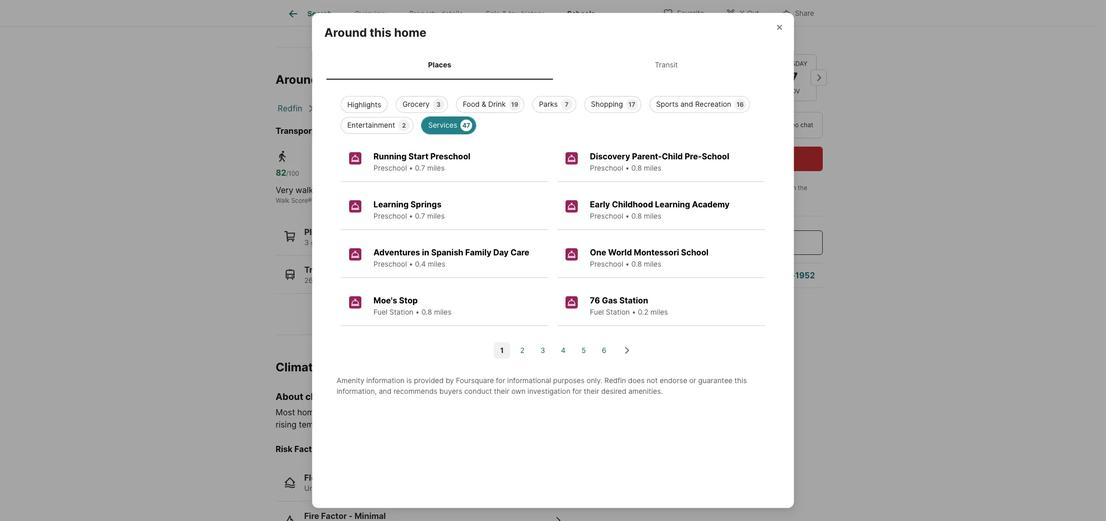 Task type: locate. For each thing, give the bounding box(es) containing it.
this
[[370, 25, 392, 40], [321, 73, 343, 87], [735, 376, 747, 385]]

0 vertical spatial tab list
[[276, 0, 615, 26]]

101
[[398, 276, 409, 285]]

2 horizontal spatial 3
[[541, 346, 545, 355]]

• down transit score ®
[[409, 211, 413, 220]]

preschool down one
[[590, 259, 624, 268]]

0 horizontal spatial &
[[482, 100, 487, 108]]

next
[[369, 484, 384, 493]]

running
[[374, 151, 407, 161]]

places 3 groceries, 15 restaurants, 7 parks
[[305, 227, 424, 247]]

• inside 76 gas station fuel station • 0.2 miles
[[632, 307, 636, 316]]

their left own
[[494, 387, 510, 395]]

schedule
[[716, 154, 753, 164]]

1 vertical spatial places
[[305, 227, 331, 237]]

clara
[[396, 104, 416, 114]]

19
[[512, 101, 519, 108]]

tax
[[509, 9, 520, 18]]

/100 inside '28 /100'
[[394, 170, 407, 177]]

& for sale
[[502, 9, 507, 18]]

1 horizontal spatial to
[[640, 408, 648, 418]]

transit for transit score ®
[[384, 197, 404, 204]]

one
[[590, 247, 607, 257]]

2 right 1 button
[[521, 346, 525, 355]]

preschool down running
[[374, 163, 407, 172]]

ask a question link
[[674, 270, 733, 280]]

2 horizontal spatial transit
[[655, 61, 678, 69]]

2 vertical spatial in
[[361, 484, 367, 493]]

1 vertical spatial to
[[333, 484, 340, 493]]

0 vertical spatial &
[[502, 9, 507, 18]]

0 horizontal spatial learning
[[374, 199, 409, 209]]

places
[[428, 61, 452, 69], [305, 227, 331, 237]]

station
[[620, 295, 649, 305], [390, 307, 414, 316], [606, 307, 630, 316]]

or
[[690, 376, 697, 385]]

• down world
[[626, 259, 630, 268]]

® down the running start preschool preschool • 0.7 miles
[[422, 197, 426, 204]]

for right "foursquare"
[[496, 376, 506, 385]]

2 horizontal spatial 7
[[790, 69, 798, 86]]

around down overview
[[325, 25, 367, 40]]

4
[[561, 346, 566, 355]]

0 vertical spatial risks
[[323, 360, 351, 374]]

0 horizontal spatial fuel
[[374, 307, 388, 316]]

1 vertical spatial around this home
[[276, 73, 378, 87]]

0 vertical spatial 3
[[437, 101, 441, 108]]

home up highlights
[[346, 73, 378, 87]]

7 up adventures
[[399, 238, 403, 247]]

fuel down moe's
[[374, 307, 388, 316]]

x-
[[740, 9, 748, 18]]

1 horizontal spatial learning
[[655, 199, 691, 209]]

california link
[[319, 104, 355, 114]]

transit inside tab
[[655, 61, 678, 69]]

transit inside transit 26, 27, 37, 61, 64b, express 101
[[305, 265, 333, 275]]

1 0.7 from the top
[[415, 163, 426, 172]]

1 horizontal spatial by
[[550, 408, 560, 418]]

27,
[[317, 276, 327, 285]]

option
[[664, 112, 738, 138]]

via
[[773, 121, 782, 129]]

property details tab
[[398, 2, 475, 26]]

around inside "dialog"
[[325, 25, 367, 40]]

0 vertical spatial school
[[702, 151, 730, 161]]

list box inside around this home "dialog"
[[333, 92, 774, 134]]

search
[[308, 9, 332, 18]]

& left tax
[[502, 9, 507, 18]]

0 horizontal spatial home
[[346, 73, 378, 87]]

3 left groceries,
[[305, 238, 309, 247]]

tab list containing places
[[325, 50, 782, 80]]

15
[[347, 238, 354, 247]]

school up days
[[702, 151, 730, 161]]

this down overview
[[370, 25, 392, 40]]

very
[[276, 185, 294, 195]]

1 fuel from the left
[[374, 307, 388, 316]]

0 horizontal spatial 7
[[399, 238, 403, 247]]

7 right parks
[[565, 101, 569, 108]]

transit up 27,
[[305, 265, 333, 275]]

0 horizontal spatial this
[[321, 73, 343, 87]]

by down investigation
[[550, 408, 560, 418]]

history
[[522, 9, 545, 18]]

care
[[511, 247, 530, 257]]

0.7 down springs
[[415, 211, 426, 220]]

0 horizontal spatial by
[[446, 376, 454, 385]]

childhood
[[612, 199, 654, 209]]

1 vertical spatial this
[[321, 73, 343, 87]]

this right guarantee
[[735, 376, 747, 385]]

1 vertical spatial for
[[573, 387, 582, 395]]

in up 0.4
[[422, 247, 430, 257]]

details
[[441, 9, 463, 18]]

0 vertical spatial 30
[[699, 193, 707, 201]]

1 vertical spatial 3
[[305, 238, 309, 247]]

score right walk
[[291, 197, 308, 204]]

information
[[367, 376, 405, 385]]

3
[[437, 101, 441, 108], [305, 238, 309, 247], [541, 346, 545, 355]]

0 vertical spatial in
[[792, 184, 797, 192]]

places for places 3 groceries, 15 restaurants, 7 parks
[[305, 227, 331, 237]]

1 horizontal spatial ®
[[422, 197, 426, 204]]

factor right risk
[[295, 444, 320, 454]]

76
[[590, 295, 601, 305]]

0 horizontal spatial places
[[305, 227, 331, 237]]

miles inside early childhood learning academy preschool • 0.8 miles
[[644, 211, 662, 220]]

schedule tour
[[716, 154, 771, 164]]

child
[[662, 151, 683, 161]]

sale
[[486, 9, 500, 18]]

& inside tab
[[502, 9, 507, 18]]

risks down amenity
[[341, 391, 363, 402]]

0.8 down 0.4
[[422, 307, 432, 316]]

0 vertical spatial climate
[[306, 391, 339, 402]]

0.8 down childhood
[[632, 211, 642, 220]]

/100 up "very"
[[286, 170, 299, 177]]

around this home up the california link
[[276, 73, 378, 87]]

1 vertical spatial 30
[[386, 484, 395, 493]]

miles inside adventures in spanish family day care preschool • 0.4 miles
[[428, 259, 446, 268]]

miles
[[428, 163, 445, 172], [644, 163, 662, 172], [428, 211, 445, 220], [644, 211, 662, 220], [428, 259, 446, 268], [644, 259, 662, 268], [434, 307, 452, 316], [651, 307, 668, 316]]

amenities.
[[629, 387, 663, 395]]

1 vertical spatial 0.7
[[415, 211, 426, 220]]

0.8 down world
[[632, 259, 642, 268]]

their down only.
[[584, 387, 600, 395]]

nov
[[787, 88, 801, 95]]

0 vertical spatial to
[[640, 408, 648, 418]]

around up "redfin" link
[[276, 73, 318, 87]]

1 horizontal spatial in
[[422, 247, 430, 257]]

0 vertical spatial around
[[325, 25, 367, 40]]

95154
[[463, 104, 487, 114]]

preschool down transit score ®
[[374, 211, 407, 220]]

1 horizontal spatial around
[[325, 25, 367, 40]]

redfin up desired
[[605, 376, 627, 385]]

property
[[410, 9, 439, 18]]

1 horizontal spatial climate
[[562, 408, 590, 418]]

• down discovery
[[626, 163, 630, 172]]

1 vertical spatial around
[[276, 73, 318, 87]]

2 /100 from the left
[[394, 170, 407, 177]]

2
[[402, 122, 406, 129], [521, 346, 525, 355]]

30 right next
[[386, 484, 395, 493]]

2 vertical spatial transit
[[305, 265, 333, 275]]

0 horizontal spatial to
[[333, 484, 340, 493]]

in left the
[[792, 184, 797, 192]]

37,
[[329, 276, 338, 285]]

None button
[[670, 54, 716, 101], [720, 54, 767, 101], [771, 54, 817, 101], [670, 54, 716, 101], [720, 54, 767, 101], [771, 54, 817, 101]]

1 horizontal spatial their
[[584, 387, 600, 395]]

1 ® from the left
[[308, 197, 312, 204]]

1 vertical spatial 7
[[565, 101, 569, 108]]

47
[[463, 122, 471, 129]]

sea
[[370, 420, 384, 430]]

1 horizontal spatial /100
[[394, 170, 407, 177]]

to
[[640, 408, 648, 418], [333, 484, 340, 493]]

preschool down discovery
[[590, 163, 624, 172]]

/100 down running
[[394, 170, 407, 177]]

and inside amenity information is provided by foursquare for informational purposes only. redfin does not endorse or guarantee this information, and recommends buyers conduct their own investigation for their desired amenities.
[[379, 387, 392, 395]]

around this home down overview
[[325, 25, 427, 40]]

pre-
[[685, 151, 702, 161]]

places up county
[[428, 61, 452, 69]]

california
[[319, 104, 355, 114]]

of
[[386, 408, 394, 418]]

0 vertical spatial for
[[496, 376, 506, 385]]

purposes
[[554, 376, 585, 385]]

1 learning from the left
[[374, 199, 409, 209]]

1 horizontal spatial 2
[[521, 346, 525, 355]]

preschool down adventures
[[374, 259, 407, 268]]

2 vertical spatial 7
[[399, 238, 403, 247]]

around this home inside "dialog"
[[325, 25, 427, 40]]

0 horizontal spatial transit
[[305, 265, 333, 275]]

3 up services
[[437, 101, 441, 108]]

grocery
[[403, 100, 430, 108]]

endorse
[[660, 376, 688, 385]]

0 vertical spatial factor
[[295, 444, 320, 454]]

0 vertical spatial by
[[446, 376, 454, 385]]

in left next
[[361, 484, 367, 493]]

sports
[[657, 100, 679, 108]]

1 horizontal spatial &
[[502, 9, 507, 18]]

places inside places tab
[[428, 61, 452, 69]]

1 vertical spatial by
[[550, 408, 560, 418]]

risks up amenity
[[323, 360, 351, 374]]

1 horizontal spatial 30
[[699, 193, 707, 201]]

30
[[699, 193, 707, 201], [386, 484, 395, 493]]

2 down clara
[[402, 122, 406, 129]]

&
[[502, 9, 507, 18], [482, 100, 487, 108]]

preschool down 'services 47'
[[431, 151, 471, 161]]

score
[[291, 197, 308, 204], [405, 197, 422, 204]]

fuel inside moe's stop fuel station • 0.8 miles
[[374, 307, 388, 316]]

0 vertical spatial 7
[[790, 69, 798, 86]]

3 right 2 button
[[541, 346, 545, 355]]

fuel
[[374, 307, 388, 316], [590, 307, 604, 316]]

1 vertical spatial school
[[682, 247, 709, 257]]

1 vertical spatial tab list
[[325, 50, 782, 80]]

favorite button
[[655, 2, 713, 23]]

3 inside button
[[541, 346, 545, 355]]

(408) 762-1952 link
[[752, 270, 816, 280]]

a
[[691, 270, 696, 280]]

this up the california link
[[321, 73, 343, 87]]

informational
[[508, 376, 552, 385]]

to right due
[[640, 408, 648, 418]]

7 up the nov
[[790, 69, 798, 86]]

1 vertical spatial &
[[482, 100, 487, 108]]

0 horizontal spatial 3
[[305, 238, 309, 247]]

property details
[[410, 9, 463, 18]]

montessori
[[634, 247, 680, 257]]

factor up flood
[[329, 473, 354, 483]]

school up the a
[[682, 247, 709, 257]]

learning inside learning springs preschool • 0.7 miles
[[374, 199, 409, 209]]

1 horizontal spatial fuel
[[590, 307, 604, 316]]

5
[[582, 346, 586, 355]]

1 vertical spatial transit
[[384, 197, 404, 204]]

climate risks
[[276, 360, 351, 374]]

school inside discovery parent-child pre-school preschool • 0.8 miles
[[702, 151, 730, 161]]

by inside amenity information is provided by foursquare for informational purposes only. redfin does not endorse or guarantee this information, and recommends buyers conduct their own investigation for their desired amenities.
[[446, 376, 454, 385]]

0 horizontal spatial score
[[291, 197, 308, 204]]

list box
[[333, 92, 774, 134]]

3 button
[[535, 342, 551, 359]]

around this home dialog
[[312, 13, 795, 508]]

drink
[[489, 100, 506, 108]]

tour via video chat list box
[[664, 112, 823, 138]]

does
[[629, 376, 645, 385]]

climate left change at right bottom
[[562, 408, 590, 418]]

most
[[276, 408, 295, 418]]

0 horizontal spatial ®
[[308, 197, 312, 204]]

0 vertical spatial this
[[370, 25, 392, 40]]

• left 0.4
[[409, 259, 413, 268]]

home down property at the top left of page
[[394, 25, 427, 40]]

1 horizontal spatial home
[[394, 25, 427, 40]]

1 horizontal spatial redfin
[[605, 376, 627, 385]]

0 horizontal spatial their
[[494, 387, 510, 395]]

places inside places 3 groceries, 15 restaurants, 7 parks
[[305, 227, 331, 237]]

1 vertical spatial factor
[[329, 473, 354, 483]]

2 horizontal spatial in
[[792, 184, 797, 192]]

® down walkable
[[308, 197, 312, 204]]

• inside the running start preschool preschool • 0.7 miles
[[409, 163, 413, 172]]

2 learning from the left
[[655, 199, 691, 209]]

tab list containing search
[[276, 0, 615, 26]]

0 horizontal spatial 2
[[402, 122, 406, 129]]

0 vertical spatial around this home
[[325, 25, 427, 40]]

home inside "dialog"
[[394, 25, 427, 40]]

transit down '28 /100' on the left
[[384, 197, 404, 204]]

sale & tax history tab
[[475, 2, 556, 26]]

30 right last
[[699, 193, 707, 201]]

preschool inside early childhood learning academy preschool • 0.8 miles
[[590, 211, 624, 220]]

miles inside learning springs preschool • 0.7 miles
[[428, 211, 445, 220]]

1 vertical spatial redfin
[[605, 376, 627, 385]]

1 vertical spatial climate
[[562, 408, 590, 418]]

academy
[[693, 199, 730, 209]]

1 horizontal spatial places
[[428, 61, 452, 69]]

0.7 down "start"
[[415, 163, 426, 172]]

0 vertical spatial places
[[428, 61, 452, 69]]

to left flood
[[333, 484, 340, 493]]

2 0.7 from the top
[[415, 211, 426, 220]]

® inside 'very walkable walk score ®'
[[308, 197, 312, 204]]

0 horizontal spatial /100
[[286, 170, 299, 177]]

• down stop on the left of page
[[416, 307, 420, 316]]

redfin up transportation
[[278, 104, 303, 114]]

1 score from the left
[[291, 197, 308, 204]]

spanish
[[431, 247, 464, 257]]

station down stop on the left of page
[[390, 307, 414, 316]]

0 horizontal spatial 30
[[386, 484, 395, 493]]

preschool down the 'early'
[[590, 211, 624, 220]]

places up groceries,
[[305, 227, 331, 237]]

28 /100
[[384, 168, 407, 178]]

26,
[[305, 276, 315, 285]]

1 horizontal spatial this
[[370, 25, 392, 40]]

1 horizontal spatial transit
[[384, 197, 404, 204]]

& for food
[[482, 100, 487, 108]]

preschool inside discovery parent-child pre-school preschool • 0.8 miles
[[590, 163, 624, 172]]

• left 0.2
[[632, 307, 636, 316]]

early
[[590, 199, 610, 209]]

/100 inside 82 /100
[[286, 170, 299, 177]]

0 horizontal spatial factor
[[295, 444, 320, 454]]

0 vertical spatial transit
[[655, 61, 678, 69]]

2 horizontal spatial this
[[735, 376, 747, 385]]

and down the information
[[379, 387, 392, 395]]

• inside early childhood learning academy preschool • 0.8 miles
[[626, 211, 630, 220]]

/100
[[286, 170, 299, 177], [394, 170, 407, 177]]

miles inside one world montessori school preschool • 0.8 miles
[[644, 259, 662, 268]]

redfin inside amenity information is provided by foursquare for informational purposes only. redfin does not endorse or guarantee this information, and recommends buyers conduct their own investigation for their desired amenities.
[[605, 376, 627, 385]]

preschool inside adventures in spanish family day care preschool • 0.4 miles
[[374, 259, 407, 268]]

1 horizontal spatial 7
[[565, 101, 569, 108]]

be
[[500, 408, 510, 418]]

2 vertical spatial 3
[[541, 346, 545, 355]]

3 inside places 3 groceries, 15 restaurants, 7 parks
[[305, 238, 309, 247]]

1 horizontal spatial score
[[405, 197, 422, 204]]

0 vertical spatial 0.7
[[415, 163, 426, 172]]

places for places
[[428, 61, 452, 69]]

1 horizontal spatial factor
[[329, 473, 354, 483]]

transit 26, 27, 37, 61, 64b, express 101
[[305, 265, 409, 285]]

1 vertical spatial in
[[422, 247, 430, 257]]

around this home
[[325, 25, 427, 40], [276, 73, 378, 87]]

climate up homes on the bottom left of the page
[[306, 391, 339, 402]]

this inside amenity information is provided by foursquare for informational purposes only. redfin does not endorse or guarantee this information, and recommends buyers conduct their own investigation for their desired amenities.
[[735, 376, 747, 385]]

0.8 down parent-
[[632, 163, 642, 172]]

score inside 'very walkable walk score ®'
[[291, 197, 308, 204]]

list box containing grocery
[[333, 92, 774, 134]]

out
[[748, 9, 760, 18]]

• inside moe's stop fuel station • 0.8 miles
[[416, 307, 420, 316]]

restaurants,
[[356, 238, 397, 247]]

2 vertical spatial this
[[735, 376, 747, 385]]

& right food
[[482, 100, 487, 108]]

transit up sports
[[655, 61, 678, 69]]

1 vertical spatial 2
[[521, 346, 525, 355]]

& inside around this home "dialog"
[[482, 100, 487, 108]]

0 vertical spatial home
[[394, 25, 427, 40]]

levels.
[[386, 420, 410, 430]]

learning left 'academy' on the top
[[655, 199, 691, 209]]

1 /100 from the left
[[286, 170, 299, 177]]

0 vertical spatial 2
[[402, 122, 406, 129]]

tab list
[[276, 0, 615, 26], [325, 50, 782, 80]]

transportation
[[276, 126, 336, 136]]

learning down 28
[[374, 199, 409, 209]]

by up buyers at the left bottom
[[446, 376, 454, 385]]

in inside adventures in spanish family day care preschool • 0.4 miles
[[422, 247, 430, 257]]

0 horizontal spatial in
[[361, 484, 367, 493]]

station inside moe's stop fuel station • 0.8 miles
[[390, 307, 414, 316]]

0 vertical spatial redfin
[[278, 104, 303, 114]]

2 fuel from the left
[[590, 307, 604, 316]]

fuel down 76
[[590, 307, 604, 316]]

0.8 inside discovery parent-child pre-school preschool • 0.8 miles
[[632, 163, 642, 172]]

factor inside flood factor - minimal unlikely to flood in next 30 years
[[329, 473, 354, 483]]

share
[[795, 9, 815, 18]]

• down childhood
[[626, 211, 630, 220]]

for down purposes
[[573, 387, 582, 395]]

desired
[[602, 387, 627, 395]]

• down "start"
[[409, 163, 413, 172]]

1 horizontal spatial 3
[[437, 101, 441, 108]]

score down '28 /100' on the left
[[405, 197, 422, 204]]

0.7 inside the running start preschool preschool • 0.7 miles
[[415, 163, 426, 172]]

moe's
[[374, 295, 397, 305]]



Task type: vqa. For each thing, say whether or not it's contained in the screenshot.
topmost for
yes



Task type: describe. For each thing, give the bounding box(es) containing it.
in inside in the last 30 days
[[792, 184, 797, 192]]

services
[[429, 121, 458, 129]]

around this home element
[[325, 13, 439, 40]]

station down gas
[[606, 307, 630, 316]]

schools
[[568, 9, 596, 18]]

shopping
[[591, 100, 623, 108]]

world
[[609, 247, 632, 257]]

homes
[[298, 408, 323, 418]]

express
[[370, 276, 396, 285]]

question
[[698, 270, 733, 280]]

information,
[[337, 387, 377, 395]]

0.8 inside moe's stop fuel station • 0.8 miles
[[422, 307, 432, 316]]

early childhood learning academy preschool • 0.8 miles
[[590, 199, 730, 220]]

7 inside around this home "dialog"
[[565, 101, 569, 108]]

preschool inside learning springs preschool • 0.7 miles
[[374, 211, 407, 220]]

• inside learning springs preschool • 0.7 miles
[[409, 211, 413, 220]]

to inside flood factor - minimal unlikely to flood in next 30 years
[[333, 484, 340, 493]]

30 inside flood factor - minimal unlikely to flood in next 30 years
[[386, 484, 395, 493]]

schools tab
[[556, 2, 607, 26]]

very walkable walk score ®
[[276, 185, 330, 204]]

only.
[[587, 376, 603, 385]]

• inside discovery parent-child pre-school preschool • 0.8 miles
[[626, 163, 630, 172]]

share button
[[772, 2, 823, 23]]

flood factor - minimal unlikely to flood in next 30 years
[[304, 473, 415, 493]]

x-out button
[[717, 2, 768, 23]]

flood
[[304, 473, 327, 483]]

and down the 'some'
[[353, 420, 368, 430]]

search link
[[287, 8, 332, 20]]

by inside 'most homes have some risk of natural disasters, and may be impacted by climate change due to rising temperatures and sea levels.'
[[550, 408, 560, 418]]

0 horizontal spatial around
[[276, 73, 318, 87]]

this inside around this home element
[[370, 25, 392, 40]]

0 horizontal spatial redfin
[[278, 104, 303, 114]]

springs
[[411, 199, 442, 209]]

fuel inside 76 gas station fuel station • 0.2 miles
[[590, 307, 604, 316]]

next image
[[811, 69, 827, 86]]

preschool inside one world montessori school preschool • 0.8 miles
[[590, 259, 624, 268]]

climate
[[276, 360, 320, 374]]

1 button
[[494, 342, 511, 359]]

disasters,
[[425, 408, 462, 418]]

1757
[[357, 126, 376, 136]]

tour
[[759, 121, 772, 129]]

16
[[737, 101, 744, 108]]

in inside flood factor - minimal unlikely to flood in next 30 years
[[361, 484, 367, 493]]

miles inside the running start preschool preschool • 0.7 miles
[[428, 163, 445, 172]]

0 horizontal spatial climate
[[306, 391, 339, 402]]

/100 for 28
[[394, 170, 407, 177]]

factor for risk
[[295, 444, 320, 454]]

0.8 inside early childhood learning academy preschool • 0.8 miles
[[632, 211, 642, 220]]

risk
[[370, 408, 383, 418]]

most homes have some risk of natural disasters, and may be impacted by climate change due to rising temperatures and sea levels.
[[276, 408, 648, 430]]

temperatures
[[299, 420, 351, 430]]

30 inside in the last 30 days
[[699, 193, 707, 201]]

climate inside 'most homes have some risk of natural disasters, and may be impacted by climate change due to rising temperatures and sea levels.'
[[562, 408, 590, 418]]

miles inside moe's stop fuel station • 0.8 miles
[[434, 307, 452, 316]]

0 horizontal spatial for
[[496, 376, 506, 385]]

impacted
[[512, 408, 548, 418]]

1 vertical spatial risks
[[341, 391, 363, 402]]

7 inside places 3 groceries, 15 restaurants, 7 parks
[[399, 238, 403, 247]]

years
[[397, 484, 415, 493]]

64b,
[[352, 276, 368, 285]]

station up 0.2
[[620, 295, 649, 305]]

to inside 'most homes have some risk of natural disasters, and may be impacted by climate change due to rising temperatures and sea levels.'
[[640, 408, 648, 418]]

in the last 30 days
[[687, 184, 810, 201]]

-
[[356, 473, 360, 483]]

gas
[[602, 295, 618, 305]]

walk
[[276, 197, 290, 204]]

1 horizontal spatial for
[[573, 387, 582, 395]]

learning inside early childhood learning academy preschool • 0.8 miles
[[655, 199, 691, 209]]

stop
[[399, 295, 418, 305]]

adventures
[[374, 247, 420, 257]]

risk
[[276, 444, 293, 454]]

santa
[[372, 104, 394, 114]]

natural
[[396, 408, 423, 418]]

5 button
[[576, 342, 592, 359]]

0.2
[[638, 307, 649, 316]]

2 ® from the left
[[422, 197, 426, 204]]

tuesday 7 nov
[[780, 60, 808, 95]]

learning springs preschool • 0.7 miles
[[374, 199, 445, 220]]

82 /100
[[276, 168, 299, 178]]

x-out
[[740, 9, 760, 18]]

services 47
[[429, 121, 471, 129]]

school inside one world montessori school preschool • 0.8 miles
[[682, 247, 709, 257]]

• inside one world montessori school preschool • 0.8 miles
[[626, 259, 630, 268]]

762-
[[777, 270, 796, 280]]

0.8 inside one world montessori school preschool • 0.8 miles
[[632, 259, 642, 268]]

last
[[687, 193, 697, 201]]

overview tab
[[344, 2, 398, 26]]

0.7 inside learning springs preschool • 0.7 miles
[[415, 211, 426, 220]]

provided
[[414, 376, 444, 385]]

places tab
[[327, 52, 553, 78]]

transit tab
[[553, 52, 780, 78]]

1 vertical spatial home
[[346, 73, 378, 87]]

miles inside discovery parent-child pre-school preschool • 0.8 miles
[[644, 163, 662, 172]]

not
[[647, 376, 658, 385]]

county
[[419, 104, 446, 114]]

rising
[[276, 420, 297, 430]]

miles inside 76 gas station fuel station • 0.2 miles
[[651, 307, 668, 316]]

recommends
[[394, 387, 438, 395]]

favorite
[[678, 9, 705, 18]]

76 gas station fuel station • 0.2 miles
[[590, 295, 668, 316]]

one world montessori school preschool • 0.8 miles
[[590, 247, 709, 268]]

and right sports
[[681, 100, 694, 108]]

2 inside button
[[521, 346, 525, 355]]

28
[[384, 168, 394, 178]]

groceries,
[[311, 238, 345, 247]]

and left 'may'
[[465, 408, 479, 418]]

(408) 762-1952
[[752, 270, 816, 280]]

7 inside tuesday 7 nov
[[790, 69, 798, 86]]

is
[[407, 376, 412, 385]]

discovery
[[590, 151, 631, 161]]

1 their from the left
[[494, 387, 510, 395]]

transit for transit 26, 27, 37, 61, 64b, express 101
[[305, 265, 333, 275]]

2 their from the left
[[584, 387, 600, 395]]

factor for flood
[[329, 473, 354, 483]]

amenity
[[337, 376, 365, 385]]

ask
[[674, 270, 689, 280]]

ask a question
[[674, 270, 733, 280]]

/100 for 82
[[286, 170, 299, 177]]

conduct
[[465, 387, 492, 395]]

sports and recreation
[[657, 100, 732, 108]]

video
[[783, 121, 799, 129]]

transit for transit
[[655, 61, 678, 69]]

hillsdale
[[378, 126, 413, 136]]

unlikely
[[304, 484, 331, 493]]

2 score from the left
[[405, 197, 422, 204]]

• inside adventures in spanish family day care preschool • 0.4 miles
[[409, 259, 413, 268]]

parks
[[405, 238, 424, 247]]

1952
[[796, 270, 816, 280]]

buyers
[[440, 387, 463, 395]]

walkable
[[296, 185, 330, 195]]

amenity information is provided by foursquare for informational purposes only. redfin does not endorse or guarantee this information, and recommends buyers conduct their own investigation for their desired amenities.
[[337, 376, 747, 395]]

food
[[463, 100, 480, 108]]

santa clara county link
[[372, 104, 446, 114]]

tab list inside around this home "dialog"
[[325, 50, 782, 80]]



